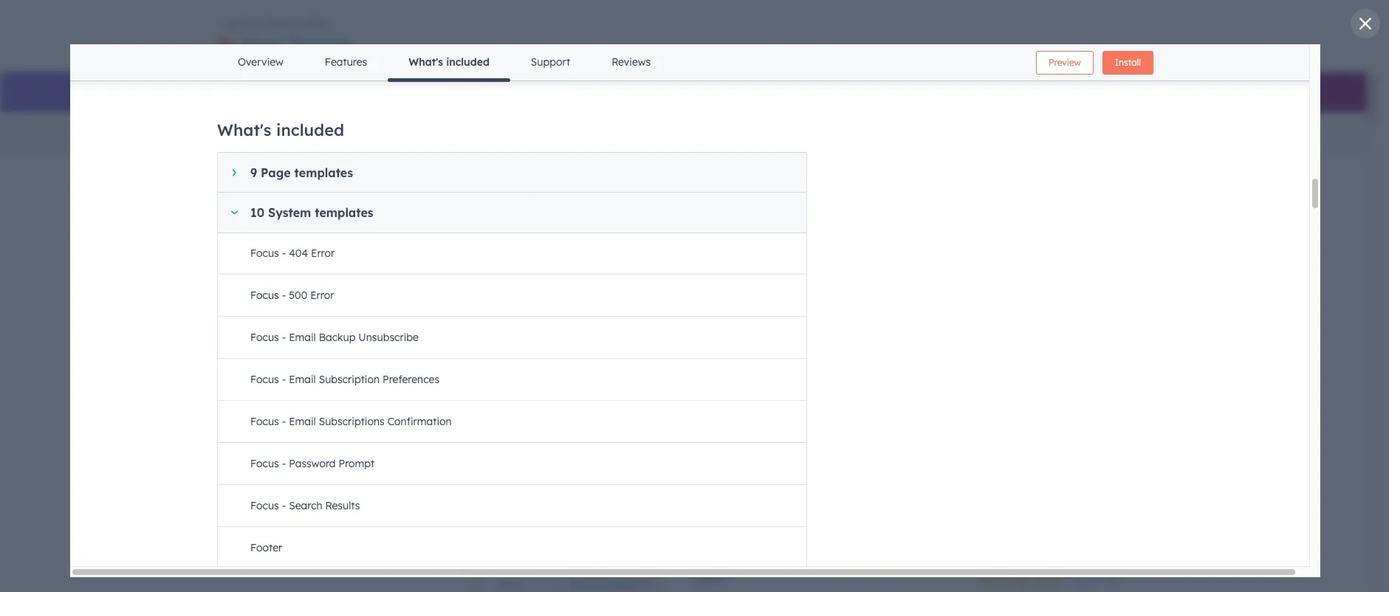 Task type: locate. For each thing, give the bounding box(es) containing it.
back
[[228, 19, 250, 30]]

shop themes
[[240, 34, 352, 56]]

back to theme library
[[228, 19, 329, 30]]

library
[[297, 19, 329, 30]]

close image
[[1360, 18, 1372, 30]]



Task type: describe. For each thing, give the bounding box(es) containing it.
themes
[[288, 34, 352, 56]]

to
[[252, 19, 261, 30]]

back to theme library link
[[216, 19, 329, 30]]

theme
[[264, 19, 294, 30]]

shop
[[240, 34, 283, 56]]



Task type: vqa. For each thing, say whether or not it's contained in the screenshot.
Shop at the left top of page
yes



